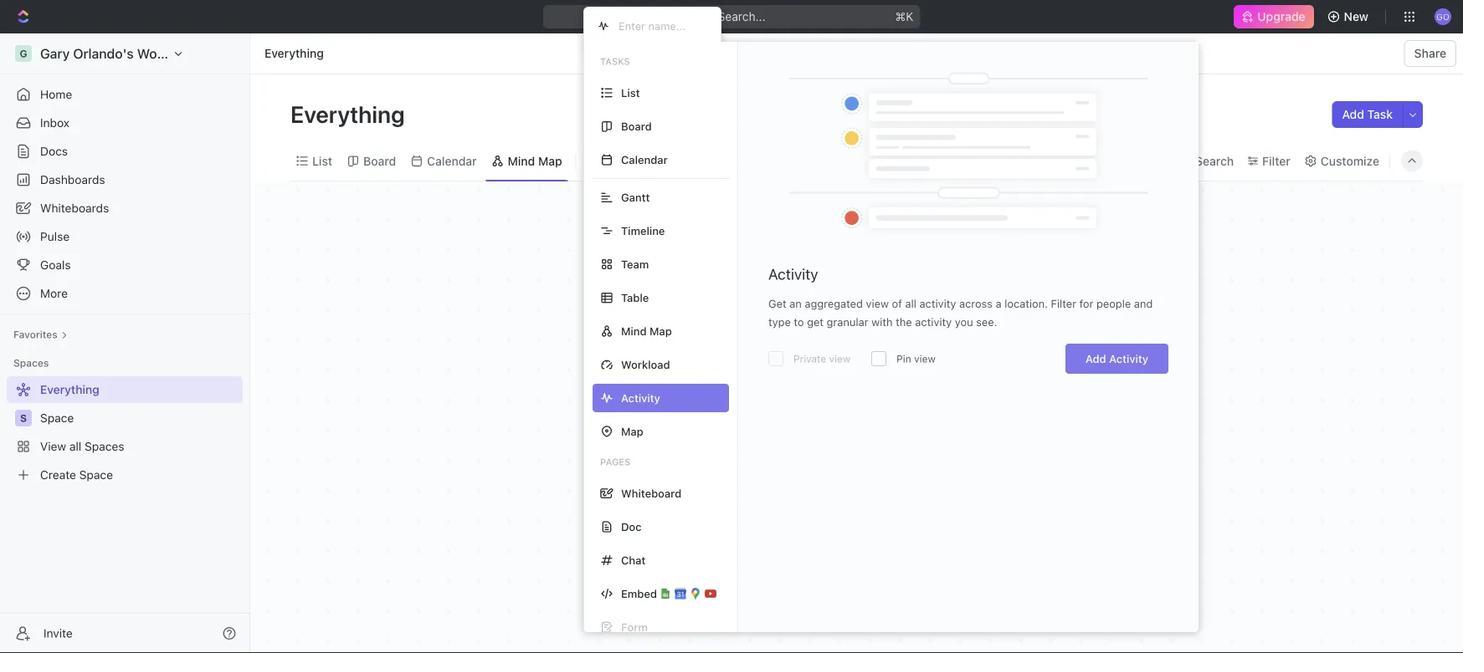 Task type: locate. For each thing, give the bounding box(es) containing it.
1 horizontal spatial view
[[866, 298, 889, 310]]

2 horizontal spatial view
[[914, 353, 936, 365]]

customize button
[[1299, 149, 1385, 173]]

map up pages
[[621, 426, 644, 438]]

1 horizontal spatial list
[[621, 87, 640, 99]]

activity
[[769, 265, 818, 283], [1110, 353, 1149, 365]]

tree
[[7, 377, 243, 489]]

1 vertical spatial mind map
[[621, 325, 672, 338]]

list left the board link
[[312, 154, 332, 168]]

people
[[1097, 298, 1131, 310]]

0 vertical spatial map
[[538, 154, 562, 168]]

mind right calendar 'link'
[[508, 154, 535, 168]]

table
[[621, 292, 649, 304]]

pages
[[600, 457, 631, 468]]

inbox
[[40, 116, 70, 130]]

map
[[538, 154, 562, 168], [650, 325, 672, 338], [621, 426, 644, 438]]

activity up "an"
[[769, 265, 818, 283]]

mind map link
[[505, 149, 562, 173]]

0 vertical spatial add
[[1343, 108, 1365, 121]]

new button
[[1321, 3, 1379, 30]]

1 horizontal spatial add
[[1343, 108, 1365, 121]]

granular
[[827, 316, 869, 329]]

everything
[[265, 46, 324, 60], [291, 100, 410, 128]]

1 vertical spatial map
[[650, 325, 672, 338]]

0 vertical spatial mind map
[[508, 154, 562, 168]]

board link
[[360, 149, 396, 173]]

a
[[996, 298, 1002, 310]]

1 vertical spatial everything
[[291, 100, 410, 128]]

Enter name... field
[[617, 19, 708, 33]]

0 horizontal spatial list
[[312, 154, 332, 168]]

spaces
[[13, 358, 49, 369]]

list link
[[309, 149, 332, 173]]

2 vertical spatial map
[[621, 426, 644, 438]]

docs
[[40, 144, 68, 158]]

home
[[40, 88, 72, 101]]

1 vertical spatial mind
[[621, 325, 647, 338]]

0 horizontal spatial add
[[1086, 353, 1107, 365]]

the
[[896, 316, 912, 329]]

calendar up gantt
[[621, 154, 668, 166]]

private
[[794, 353, 827, 365]]

you
[[955, 316, 973, 329]]

activity down all
[[915, 316, 952, 329]]

mind map left view dropdown button
[[508, 154, 562, 168]]

board up view
[[621, 120, 652, 133]]

activity down the and
[[1110, 353, 1149, 365]]

1 vertical spatial board
[[363, 154, 396, 168]]

0 vertical spatial board
[[621, 120, 652, 133]]

0 horizontal spatial view
[[829, 353, 851, 365]]

1 horizontal spatial mind map
[[621, 325, 672, 338]]

add activity
[[1086, 353, 1149, 365]]

calendar right the board link
[[427, 154, 477, 168]]

2 horizontal spatial map
[[650, 325, 672, 338]]

form
[[621, 622, 648, 634]]

1 horizontal spatial activity
[[1110, 353, 1149, 365]]

mind down "table"
[[621, 325, 647, 338]]

add task button
[[1333, 101, 1403, 128]]

0 horizontal spatial map
[[538, 154, 562, 168]]

1 vertical spatial add
[[1086, 353, 1107, 365]]

board
[[621, 120, 652, 133], [363, 154, 396, 168]]

0 vertical spatial activity
[[769, 265, 818, 283]]

add
[[1343, 108, 1365, 121], [1086, 353, 1107, 365]]

0 horizontal spatial board
[[363, 154, 396, 168]]

calendar
[[621, 154, 668, 166], [427, 154, 477, 168]]

view right pin
[[914, 353, 936, 365]]

pin view
[[897, 353, 936, 365]]

mind map up the workload
[[621, 325, 672, 338]]

to
[[794, 316, 804, 329]]

invite
[[44, 627, 73, 641]]

with
[[872, 316, 893, 329]]

map up the workload
[[650, 325, 672, 338]]

get an aggregated view of all activity across a location. filter for people and type to get granular with the activity you see.
[[769, 298, 1153, 329]]

0 vertical spatial list
[[621, 87, 640, 99]]

add for add task
[[1343, 108, 1365, 121]]

0 horizontal spatial mind map
[[508, 154, 562, 168]]

view right private
[[829, 353, 851, 365]]

list down 'tasks'
[[621, 87, 640, 99]]

add inside button
[[1343, 108, 1365, 121]]

1 horizontal spatial calendar
[[621, 154, 668, 166]]

across
[[960, 298, 993, 310]]

mind
[[508, 154, 535, 168], [621, 325, 647, 338]]

board right list link
[[363, 154, 396, 168]]

list
[[621, 87, 640, 99], [312, 154, 332, 168]]

add for add activity
[[1086, 353, 1107, 365]]

add down 'for'
[[1086, 353, 1107, 365]]

1 vertical spatial activity
[[915, 316, 952, 329]]

dashboards link
[[7, 167, 243, 193]]

add left task on the top right of page
[[1343, 108, 1365, 121]]

activity right all
[[920, 298, 957, 310]]

0 vertical spatial mind
[[508, 154, 535, 168]]

1 horizontal spatial mind
[[621, 325, 647, 338]]

for
[[1080, 298, 1094, 310]]

team
[[621, 258, 649, 271]]

calendar link
[[424, 149, 477, 173]]

map left view dropdown button
[[538, 154, 562, 168]]

mind map
[[508, 154, 562, 168], [621, 325, 672, 338]]

0 horizontal spatial activity
[[769, 265, 818, 283]]

view up 'with'
[[866, 298, 889, 310]]

0 horizontal spatial mind
[[508, 154, 535, 168]]

activity
[[920, 298, 957, 310], [915, 316, 952, 329]]

view
[[866, 298, 889, 310], [829, 353, 851, 365], [914, 353, 936, 365]]

get
[[807, 316, 824, 329]]

all
[[905, 298, 917, 310]]

1 horizontal spatial board
[[621, 120, 652, 133]]

tasks
[[600, 56, 630, 67]]

0 horizontal spatial calendar
[[427, 154, 477, 168]]

and
[[1134, 298, 1153, 310]]



Task type: describe. For each thing, give the bounding box(es) containing it.
tree inside sidebar 'navigation'
[[7, 377, 243, 489]]

search
[[1196, 154, 1234, 168]]

private view
[[794, 353, 851, 365]]

workload
[[621, 359, 670, 371]]

customize
[[1321, 154, 1380, 168]]

type
[[769, 316, 791, 329]]

goals link
[[7, 252, 243, 279]]

search button
[[1174, 149, 1239, 173]]

0 vertical spatial everything
[[265, 46, 324, 60]]

inbox link
[[7, 110, 243, 136]]

view for private view
[[829, 353, 851, 365]]

docs link
[[7, 138, 243, 165]]

get
[[769, 298, 787, 310]]

calendar inside 'link'
[[427, 154, 477, 168]]

task
[[1368, 108, 1393, 121]]

whiteboards link
[[7, 195, 243, 222]]

pin
[[897, 353, 912, 365]]

1 vertical spatial activity
[[1110, 353, 1149, 365]]

location.
[[1005, 298, 1048, 310]]

search...
[[718, 10, 766, 23]]

view inside get an aggregated view of all activity across a location. filter for people and type to get granular with the activity you see.
[[866, 298, 889, 310]]

aggregated
[[805, 298, 863, 310]]

of
[[892, 298, 902, 310]]

pulse link
[[7, 224, 243, 250]]

new
[[1344, 10, 1369, 23]]

0 vertical spatial activity
[[920, 298, 957, 310]]

upgrade link
[[1235, 5, 1314, 28]]

upgrade
[[1258, 10, 1306, 23]]

chat
[[621, 555, 646, 567]]

whiteboards
[[40, 201, 109, 215]]

dashboards
[[40, 173, 105, 187]]

goals
[[40, 258, 71, 272]]

doc
[[621, 521, 642, 534]]

see.
[[976, 316, 998, 329]]

sidebar navigation
[[0, 33, 250, 654]]

filter
[[1051, 298, 1077, 310]]

share
[[1415, 46, 1447, 60]]

view button
[[583, 149, 638, 173]]

⌘k
[[895, 10, 914, 23]]

share button
[[1405, 40, 1457, 67]]

view button
[[583, 142, 638, 181]]

an
[[790, 298, 802, 310]]

1 horizontal spatial map
[[621, 426, 644, 438]]

home link
[[7, 81, 243, 108]]

1 vertical spatial list
[[312, 154, 332, 168]]

timeline
[[621, 225, 665, 237]]

embed
[[621, 588, 657, 601]]

favorites button
[[7, 325, 74, 345]]

everything link
[[260, 44, 328, 64]]

favorites
[[13, 329, 58, 341]]

add task
[[1343, 108, 1393, 121]]

view for pin view
[[914, 353, 936, 365]]

gantt
[[621, 191, 650, 204]]

pulse
[[40, 230, 70, 244]]

view
[[605, 154, 632, 168]]

whiteboard
[[621, 488, 682, 500]]



Task type: vqa. For each thing, say whether or not it's contained in the screenshot.
Whiteboard
yes



